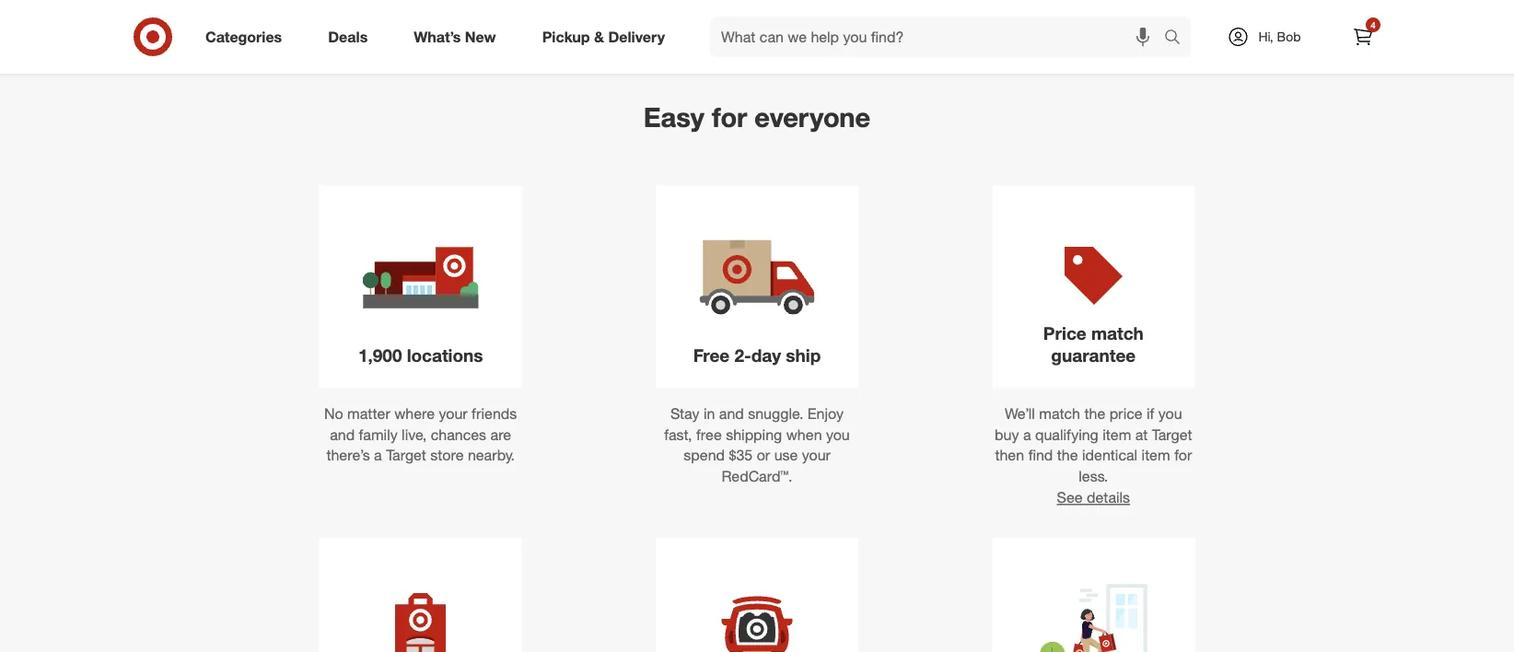 Task type: describe. For each thing, give the bounding box(es) containing it.
in
[[704, 404, 715, 422]]

pickup
[[542, 28, 590, 46]]

ship
[[786, 344, 821, 366]]

friends
[[472, 404, 517, 422]]

no matter where your friends and family live, chances are there's a target store nearby.
[[324, 404, 517, 465]]

0 horizontal spatial for
[[712, 101, 747, 133]]

there's
[[327, 447, 370, 465]]

everyone
[[755, 101, 871, 133]]

store
[[431, 447, 464, 465]]

&
[[594, 28, 604, 46]]

at
[[1136, 426, 1148, 444]]

we'll match the price if you buy a qualifying item at target then find the identical item for less. see details
[[995, 404, 1193, 507]]

1,900
[[358, 344, 402, 366]]

free
[[697, 426, 722, 444]]

you inside "we'll match the price if you buy a qualifying item at target then find the identical item for less. see details"
[[1159, 404, 1183, 422]]

a inside "we'll match the price if you buy a qualifying item at target then find the identical item for less. see details"
[[1024, 426, 1031, 444]]

easy for everyone
[[644, 101, 871, 133]]

target inside "we'll match the price if you buy a qualifying item at target then find the identical item for less. see details"
[[1152, 426, 1193, 444]]

target inside no matter where your friends and family live, chances are there's a target store nearby.
[[386, 447, 427, 465]]

your inside stay in and snuggle. enjoy fast, free shipping when you spend $35 or use your redcard™.
[[802, 447, 831, 465]]

4
[[1371, 19, 1376, 30]]

family
[[359, 426, 398, 444]]

day
[[752, 344, 781, 366]]

snuggle.
[[748, 404, 804, 422]]

if
[[1147, 404, 1155, 422]]

find
[[1029, 447, 1053, 465]]

match for guarantee
[[1092, 322, 1144, 344]]

hi, bob
[[1259, 29, 1301, 45]]

hi,
[[1259, 29, 1274, 45]]

$35
[[729, 447, 753, 465]]

price
[[1044, 322, 1087, 344]]

search
[[1156, 30, 1201, 48]]

free 2-day ship
[[693, 344, 821, 366]]

fast,
[[665, 426, 692, 444]]

pickup & delivery link
[[527, 17, 688, 57]]

or
[[757, 447, 770, 465]]

and inside stay in and snuggle. enjoy fast, free shipping when you spend $35 or use your redcard™.
[[719, 404, 744, 422]]

new
[[465, 28, 496, 46]]

enjoy
[[808, 404, 844, 422]]

stay
[[671, 404, 700, 422]]

easy
[[644, 101, 705, 133]]

pickup & delivery
[[542, 28, 665, 46]]

4 link
[[1343, 17, 1384, 57]]

locations
[[407, 344, 483, 366]]

matter
[[347, 404, 390, 422]]

when
[[787, 426, 822, 444]]

chances
[[431, 426, 487, 444]]



Task type: vqa. For each thing, say whether or not it's contained in the screenshot.
the assorted inside $10.99 SAVE 40% ON LINDT HOLIDAY ASSORTED SNOWFLAKES LINDT HOLIDAY ASSORTED SNOWFLAKES - 10.2OZ
no



Task type: locate. For each thing, give the bounding box(es) containing it.
0 vertical spatial item
[[1103, 426, 1132, 444]]

0 horizontal spatial item
[[1103, 426, 1132, 444]]

item up 'identical'
[[1103, 426, 1132, 444]]

categories
[[205, 28, 282, 46]]

1 horizontal spatial for
[[1175, 447, 1192, 465]]

for inside "we'll match the price if you buy a qualifying item at target then find the identical item for less. see details"
[[1175, 447, 1192, 465]]

1 vertical spatial a
[[374, 447, 382, 465]]

deals link
[[313, 17, 391, 57]]

your inside no matter where your friends and family live, chances are there's a target store nearby.
[[439, 404, 468, 422]]

1 horizontal spatial match
[[1092, 322, 1144, 344]]

a inside no matter where your friends and family live, chances are there's a target store nearby.
[[374, 447, 382, 465]]

1,900 locations
[[358, 344, 483, 366]]

1 horizontal spatial the
[[1085, 404, 1106, 422]]

what's
[[414, 28, 461, 46]]

1 vertical spatial you
[[826, 426, 850, 444]]

where
[[394, 404, 435, 422]]

use
[[775, 447, 798, 465]]

the left price
[[1085, 404, 1106, 422]]

are
[[491, 426, 511, 444]]

identical
[[1083, 447, 1138, 465]]

you right if
[[1159, 404, 1183, 422]]

0 horizontal spatial and
[[330, 426, 355, 444]]

for right easy
[[712, 101, 747, 133]]

then
[[995, 447, 1025, 465]]

you inside stay in and snuggle. enjoy fast, free shipping when you spend $35 or use your redcard™.
[[826, 426, 850, 444]]

0 horizontal spatial a
[[374, 447, 382, 465]]

1 vertical spatial for
[[1175, 447, 1192, 465]]

target
[[1152, 426, 1193, 444], [386, 447, 427, 465]]

target down if
[[1152, 426, 1193, 444]]

categories link
[[190, 17, 305, 57]]

we'll
[[1005, 404, 1036, 422]]

for right 'identical'
[[1175, 447, 1192, 465]]

1 horizontal spatial and
[[719, 404, 744, 422]]

1 vertical spatial and
[[330, 426, 355, 444]]

0 vertical spatial a
[[1024, 426, 1031, 444]]

match up guarantee
[[1092, 322, 1144, 344]]

what's new link
[[398, 17, 519, 57]]

buy
[[995, 426, 1019, 444]]

shipping
[[726, 426, 782, 444]]

and
[[719, 404, 744, 422], [330, 426, 355, 444]]

What can we help you find? suggestions appear below search field
[[710, 17, 1169, 57]]

match inside price match guarantee
[[1092, 322, 1144, 344]]

1 horizontal spatial item
[[1142, 447, 1171, 465]]

match up qualifying
[[1040, 404, 1081, 422]]

0 vertical spatial the
[[1085, 404, 1106, 422]]

nearby.
[[468, 447, 515, 465]]

delivery
[[608, 28, 665, 46]]

item down at
[[1142, 447, 1171, 465]]

match for the
[[1040, 404, 1081, 422]]

0 horizontal spatial target
[[386, 447, 427, 465]]

free
[[693, 344, 730, 366]]

1 horizontal spatial you
[[1159, 404, 1183, 422]]

spend
[[684, 447, 725, 465]]

less.
[[1079, 468, 1109, 486]]

and up there's
[[330, 426, 355, 444]]

0 horizontal spatial you
[[826, 426, 850, 444]]

0 horizontal spatial match
[[1040, 404, 1081, 422]]

0 vertical spatial match
[[1092, 322, 1144, 344]]

0 vertical spatial and
[[719, 404, 744, 422]]

deals
[[328, 28, 368, 46]]

a down "family"
[[374, 447, 382, 465]]

your up chances
[[439, 404, 468, 422]]

you
[[1159, 404, 1183, 422], [826, 426, 850, 444]]

1 vertical spatial the
[[1058, 447, 1078, 465]]

details
[[1087, 489, 1131, 507]]

1 vertical spatial target
[[386, 447, 427, 465]]

no
[[324, 404, 343, 422]]

a right buy
[[1024, 426, 1031, 444]]

see
[[1057, 489, 1083, 507]]

you down enjoy at the bottom
[[826, 426, 850, 444]]

for
[[712, 101, 747, 133], [1175, 447, 1192, 465]]

a
[[1024, 426, 1031, 444], [374, 447, 382, 465]]

match
[[1092, 322, 1144, 344], [1040, 404, 1081, 422]]

1 horizontal spatial target
[[1152, 426, 1193, 444]]

see details link
[[1057, 489, 1131, 507]]

2-
[[735, 344, 752, 366]]

what's new
[[414, 28, 496, 46]]

0 vertical spatial target
[[1152, 426, 1193, 444]]

0 horizontal spatial the
[[1058, 447, 1078, 465]]

0 vertical spatial your
[[439, 404, 468, 422]]

search button
[[1156, 17, 1201, 61]]

and inside no matter where your friends and family live, chances are there's a target store nearby.
[[330, 426, 355, 444]]

your
[[439, 404, 468, 422], [802, 447, 831, 465]]

1 horizontal spatial your
[[802, 447, 831, 465]]

1 vertical spatial item
[[1142, 447, 1171, 465]]

qualifying
[[1036, 426, 1099, 444]]

target down live,
[[386, 447, 427, 465]]

0 horizontal spatial your
[[439, 404, 468, 422]]

match inside "we'll match the price if you buy a qualifying item at target then find the identical item for less. see details"
[[1040, 404, 1081, 422]]

stay in and snuggle. enjoy fast, free shipping when you spend $35 or use your redcard™.
[[665, 404, 850, 486]]

live,
[[402, 426, 427, 444]]

1 vertical spatial your
[[802, 447, 831, 465]]

item
[[1103, 426, 1132, 444], [1142, 447, 1171, 465]]

price
[[1110, 404, 1143, 422]]

guarantee
[[1052, 344, 1136, 366]]

the down qualifying
[[1058, 447, 1078, 465]]

price match guarantee
[[1044, 322, 1144, 366]]

the
[[1085, 404, 1106, 422], [1058, 447, 1078, 465]]

0 vertical spatial for
[[712, 101, 747, 133]]

and right in
[[719, 404, 744, 422]]

bob
[[1278, 29, 1301, 45]]

0 vertical spatial you
[[1159, 404, 1183, 422]]

redcard™.
[[722, 468, 793, 486]]

your down the when
[[802, 447, 831, 465]]

1 vertical spatial match
[[1040, 404, 1081, 422]]

1 horizontal spatial a
[[1024, 426, 1031, 444]]



